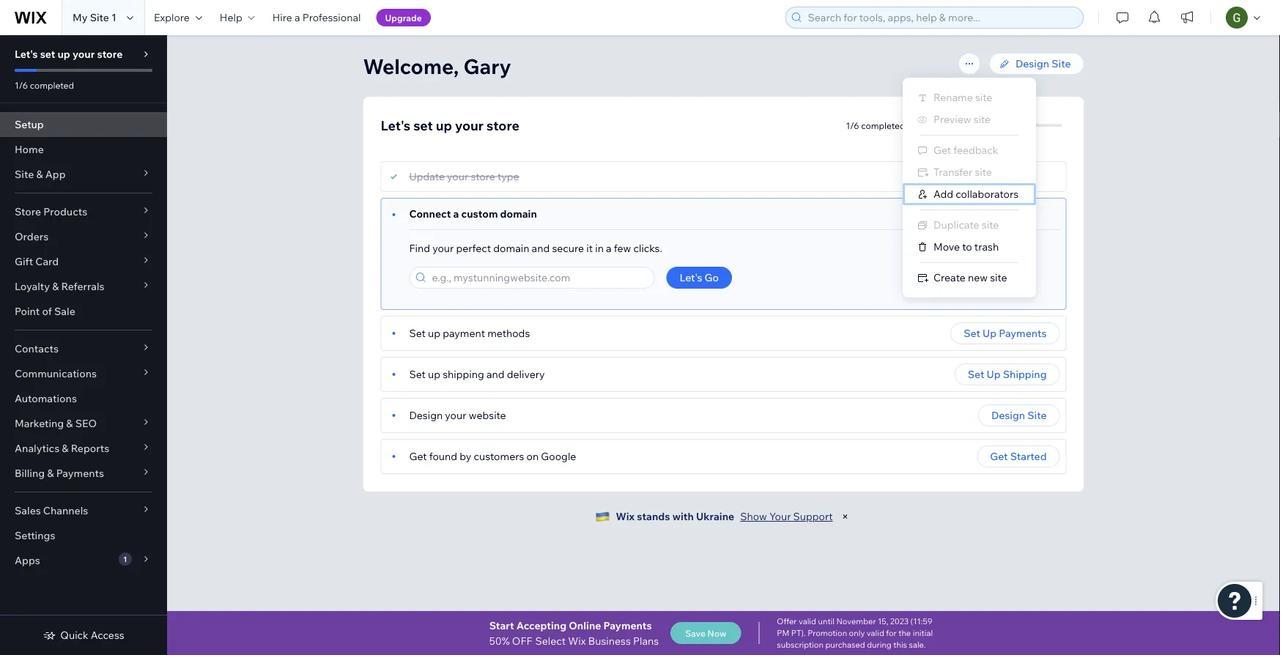 Task type: locate. For each thing, give the bounding box(es) containing it.
get up transfer
[[934, 144, 951, 156]]

1 right my
[[111, 11, 116, 24]]

your up "update your store type"
[[455, 117, 484, 133]]

help
[[220, 11, 242, 24]]

your right 'update'
[[447, 170, 468, 183]]

set up setup
[[40, 48, 55, 60]]

loyalty & referrals button
[[0, 274, 167, 299]]

payments
[[999, 327, 1047, 340], [56, 467, 104, 480], [604, 619, 652, 632]]

set for set up shipping and delivery
[[409, 368, 426, 381]]

0 vertical spatial valid
[[799, 616, 816, 627]]

online
[[569, 619, 601, 632]]

up inside button
[[987, 368, 1001, 381]]

point
[[15, 305, 40, 318]]

0 vertical spatial 1/6
[[15, 80, 28, 90]]

your left website
[[445, 409, 466, 422]]

& left 'app'
[[36, 168, 43, 181]]

up up "setup" link at the top of the page
[[58, 48, 70, 60]]

transfer
[[934, 166, 973, 178]]

1 vertical spatial set
[[413, 117, 433, 133]]

1 horizontal spatial and
[[532, 242, 550, 255]]

& for billing
[[47, 467, 54, 480]]

valid
[[799, 616, 816, 627], [867, 628, 884, 638]]

settings link
[[0, 523, 167, 548]]

update your store type
[[409, 170, 519, 183]]

1 vertical spatial 1/6
[[846, 120, 859, 131]]

0 vertical spatial payments
[[999, 327, 1047, 340]]

domain
[[500, 207, 537, 220], [493, 242, 529, 255]]

1 horizontal spatial set
[[413, 117, 433, 133]]

select
[[535, 634, 566, 647]]

let's up setup
[[15, 48, 38, 60]]

get left the found
[[409, 450, 427, 463]]

payments inside set up payments button
[[999, 327, 1047, 340]]

0 vertical spatial let's set up your store
[[15, 48, 123, 60]]

0 vertical spatial wix
[[616, 510, 635, 523]]

site up collaborators
[[975, 166, 992, 178]]

and left the secure at the left of the page
[[532, 242, 550, 255]]

site for duplicate site
[[982, 218, 999, 231]]

payments up 'business'
[[604, 619, 652, 632]]

store down my site 1
[[97, 48, 123, 60]]

payments up shipping
[[999, 327, 1047, 340]]

and left delivery
[[487, 368, 505, 381]]

0 vertical spatial and
[[532, 242, 550, 255]]

started
[[1010, 450, 1047, 463]]

0 horizontal spatial 1/6 completed
[[15, 80, 74, 90]]

& left reports
[[62, 442, 69, 455]]

business
[[588, 634, 631, 647]]

1 horizontal spatial a
[[453, 207, 459, 220]]

1 vertical spatial 1
[[123, 554, 127, 564]]

customers
[[474, 450, 524, 463]]

design up rename site button on the right
[[1016, 57, 1049, 70]]

0 vertical spatial domain
[[500, 207, 537, 220]]

1 horizontal spatial 1/6 completed
[[846, 120, 905, 131]]

wix left stands at the bottom of page
[[616, 510, 635, 523]]

design
[[1016, 57, 1049, 70], [409, 409, 443, 422], [991, 409, 1025, 422]]

completed up setup
[[30, 80, 74, 90]]

& left seo
[[66, 417, 73, 430]]

& inside marketing & seo popup button
[[66, 417, 73, 430]]

0 vertical spatial set
[[40, 48, 55, 60]]

a for custom
[[453, 207, 459, 220]]

rename site button
[[903, 86, 1036, 108]]

only
[[849, 628, 865, 638]]

domain up find your perfect domain and secure it in a few clicks.
[[500, 207, 537, 220]]

0 vertical spatial 1
[[111, 11, 116, 24]]

0 horizontal spatial get
[[409, 450, 427, 463]]

let's up 'update'
[[381, 117, 410, 133]]

0 horizontal spatial completed
[[30, 80, 74, 90]]

0 vertical spatial completed
[[30, 80, 74, 90]]

wix inside start accepting online payments 50% off select wix business plans
[[568, 634, 586, 647]]

get inside get feedback "button"
[[934, 144, 951, 156]]

&
[[36, 168, 43, 181], [52, 280, 59, 293], [66, 417, 73, 430], [62, 442, 69, 455], [47, 467, 54, 480]]

up for shipping
[[987, 368, 1001, 381]]

let's set up your store up "update your store type"
[[381, 117, 520, 133]]

store left type
[[471, 170, 495, 183]]

up inside button
[[983, 327, 997, 340]]

1 vertical spatial domain
[[493, 242, 529, 255]]

billing & payments button
[[0, 461, 167, 486]]

of
[[42, 305, 52, 318]]

support
[[793, 510, 833, 523]]

2 horizontal spatial a
[[606, 242, 612, 255]]

site down rename site button on the right
[[974, 113, 991, 126]]

design inside button
[[991, 409, 1025, 422]]

save now
[[685, 628, 726, 639]]

1 horizontal spatial valid
[[867, 628, 884, 638]]

a for professional
[[295, 11, 300, 24]]

set up 'update'
[[413, 117, 433, 133]]

let's set up your store down my
[[15, 48, 123, 60]]

apps
[[15, 554, 40, 567]]

app
[[45, 168, 66, 181]]

quick access button
[[43, 629, 124, 642]]

get
[[934, 144, 951, 156], [409, 450, 427, 463], [990, 450, 1008, 463]]

0 vertical spatial design site
[[1016, 57, 1071, 70]]

1 horizontal spatial completed
[[861, 120, 905, 131]]

0 horizontal spatial wix
[[568, 634, 586, 647]]

home link
[[0, 137, 167, 162]]

duplicate
[[934, 218, 979, 231]]

upgrade
[[385, 12, 422, 23]]

store up type
[[487, 117, 520, 133]]

menu
[[903, 86, 1036, 289]]

set inside set up shipping button
[[968, 368, 984, 381]]

set up payments button
[[951, 322, 1060, 344]]

0 vertical spatial up
[[983, 327, 997, 340]]

payments down analytics & reports dropdown button
[[56, 467, 104, 480]]

1/6
[[15, 80, 28, 90], [846, 120, 859, 131]]

home
[[15, 143, 44, 156]]

set inside set up payments button
[[964, 327, 980, 340]]

type
[[497, 170, 519, 183]]

1/6 completed inside sidebar 'element'
[[15, 80, 74, 90]]

site inside "link"
[[1052, 57, 1071, 70]]

1 vertical spatial completed
[[861, 120, 905, 131]]

up left shipping
[[428, 368, 440, 381]]

set for set up payment methods
[[409, 327, 426, 340]]

your down my
[[73, 48, 95, 60]]

ukraine
[[696, 510, 734, 523]]

let's left go
[[680, 271, 702, 284]]

2 horizontal spatial payments
[[999, 327, 1047, 340]]

0 horizontal spatial let's
[[15, 48, 38, 60]]

a right the hire
[[295, 11, 300, 24]]

1 vertical spatial let's
[[381, 117, 410, 133]]

0 horizontal spatial 1/6
[[15, 80, 28, 90]]

marketing & seo button
[[0, 411, 167, 436]]

payment
[[443, 327, 485, 340]]

0 horizontal spatial let's set up your store
[[15, 48, 123, 60]]

2 horizontal spatial get
[[990, 450, 1008, 463]]

design your website
[[409, 409, 506, 422]]

2 vertical spatial payments
[[604, 619, 652, 632]]

offer valid until november 15, 2023 (11:59 pm pt). promotion only valid for the initial subscription purchased during this sale.
[[777, 616, 933, 650]]

transfer site
[[934, 166, 992, 178]]

site up trash
[[982, 218, 999, 231]]

get for get feedback
[[934, 144, 951, 156]]

design inside "link"
[[1016, 57, 1049, 70]]

your for update
[[447, 170, 468, 183]]

perfect
[[456, 242, 491, 255]]

wix down online
[[568, 634, 586, 647]]

get inside get started button
[[990, 450, 1008, 463]]

valid up during
[[867, 628, 884, 638]]

1 vertical spatial valid
[[867, 628, 884, 638]]

1 horizontal spatial payments
[[604, 619, 652, 632]]

1 horizontal spatial 1/6
[[846, 120, 859, 131]]

custom
[[461, 207, 498, 220]]

to
[[962, 240, 972, 253]]

& inside billing & payments popup button
[[47, 467, 54, 480]]

channels
[[43, 504, 88, 517]]

0 vertical spatial let's
[[15, 48, 38, 60]]

1 vertical spatial and
[[487, 368, 505, 381]]

up
[[983, 327, 997, 340], [987, 368, 1001, 381]]

set inside sidebar 'element'
[[40, 48, 55, 60]]

domain right perfect
[[493, 242, 529, 255]]

site inside button
[[1028, 409, 1047, 422]]

1 horizontal spatial 1
[[123, 554, 127, 564]]

connect a custom domain
[[409, 207, 537, 220]]

& right loyalty
[[52, 280, 59, 293]]

design site inside "link"
[[1016, 57, 1071, 70]]

find
[[409, 242, 430, 255]]

a
[[295, 11, 300, 24], [453, 207, 459, 220], [606, 242, 612, 255]]

completed
[[30, 80, 74, 90], [861, 120, 905, 131]]

& inside analytics & reports dropdown button
[[62, 442, 69, 455]]

store
[[15, 205, 41, 218]]

connect
[[409, 207, 451, 220]]

& inside loyalty & referrals popup button
[[52, 280, 59, 293]]

site inside button
[[982, 218, 999, 231]]

your right find
[[432, 242, 454, 255]]

set for set up shipping
[[968, 368, 984, 381]]

add collaborators
[[934, 188, 1019, 200]]

loyalty & referrals
[[15, 280, 104, 293]]

& inside site & app popup button
[[36, 168, 43, 181]]

up left shipping
[[987, 368, 1001, 381]]

save
[[685, 628, 706, 639]]

domain for perfect
[[493, 242, 529, 255]]

get found by customers on google
[[409, 450, 576, 463]]

completed left preview at the right
[[861, 120, 905, 131]]

15,
[[878, 616, 888, 627]]

(11:59
[[911, 616, 932, 627]]

a left custom
[[453, 207, 459, 220]]

up inside sidebar 'element'
[[58, 48, 70, 60]]

my site 1
[[73, 11, 116, 24]]

preview
[[934, 113, 971, 126]]

duplicate site
[[934, 218, 999, 231]]

up left payment
[[428, 327, 440, 340]]

2 horizontal spatial let's
[[680, 271, 702, 284]]

1 vertical spatial wix
[[568, 634, 586, 647]]

0 vertical spatial store
[[97, 48, 123, 60]]

0 vertical spatial a
[[295, 11, 300, 24]]

design site button
[[978, 404, 1060, 426]]

payments inside billing & payments popup button
[[56, 467, 104, 480]]

site up preview site button
[[975, 91, 992, 104]]

professional
[[302, 11, 361, 24]]

store inside sidebar 'element'
[[97, 48, 123, 60]]

& right billing
[[47, 467, 54, 480]]

your
[[769, 510, 791, 523]]

orders button
[[0, 224, 167, 249]]

welcome,
[[363, 53, 459, 79]]

site & app button
[[0, 162, 167, 187]]

menu containing rename site
[[903, 86, 1036, 289]]

1 vertical spatial payments
[[56, 467, 104, 480]]

get left started
[[990, 450, 1008, 463]]

upgrade button
[[376, 9, 431, 26]]

up up set up shipping
[[983, 327, 997, 340]]

e.g., mystunningwebsite.com field
[[428, 267, 650, 288]]

offer
[[777, 616, 797, 627]]

1 horizontal spatial let's set up your store
[[381, 117, 520, 133]]

2 vertical spatial let's
[[680, 271, 702, 284]]

1 vertical spatial let's set up your store
[[381, 117, 520, 133]]

found
[[429, 450, 457, 463]]

valid up the 'pt).'
[[799, 616, 816, 627]]

1 horizontal spatial let's
[[381, 117, 410, 133]]

1 vertical spatial design site
[[991, 409, 1047, 422]]

site & app
[[15, 168, 66, 181]]

explore
[[154, 11, 190, 24]]

site for preview site
[[974, 113, 991, 126]]

1 horizontal spatial get
[[934, 144, 951, 156]]

a right in
[[606, 242, 612, 255]]

1/6 inside sidebar 'element'
[[15, 80, 28, 90]]

0 horizontal spatial payments
[[56, 467, 104, 480]]

automations
[[15, 392, 77, 405]]

0 vertical spatial 1/6 completed
[[15, 80, 74, 90]]

get started button
[[977, 446, 1060, 468]]

1 vertical spatial a
[[453, 207, 459, 220]]

0 horizontal spatial set
[[40, 48, 55, 60]]

design down set up shipping button
[[991, 409, 1025, 422]]

site
[[975, 91, 992, 104], [974, 113, 991, 126], [975, 166, 992, 178], [982, 218, 999, 231], [990, 271, 1007, 284]]

1 down settings link
[[123, 554, 127, 564]]

by
[[460, 450, 471, 463]]

analytics & reports button
[[0, 436, 167, 461]]

create
[[934, 271, 966, 284]]

1 vertical spatial up
[[987, 368, 1001, 381]]

0 horizontal spatial a
[[295, 11, 300, 24]]



Task type: describe. For each thing, give the bounding box(es) containing it.
referrals
[[61, 280, 104, 293]]

0 horizontal spatial valid
[[799, 616, 816, 627]]

site for transfer site
[[975, 166, 992, 178]]

it
[[586, 242, 593, 255]]

hire a professional link
[[264, 0, 370, 35]]

let's go
[[680, 271, 719, 284]]

gift card
[[15, 255, 59, 268]]

get for get found by customers on google
[[409, 450, 427, 463]]

up up 'update'
[[436, 117, 452, 133]]

payments inside start accepting online payments 50% off select wix business plans
[[604, 619, 652, 632]]

find your perfect domain and secure it in a few clicks.
[[409, 242, 662, 255]]

payments for billing & payments
[[56, 467, 104, 480]]

until
[[818, 616, 835, 627]]

orders
[[15, 230, 49, 243]]

design up the found
[[409, 409, 443, 422]]

& for loyalty
[[52, 280, 59, 293]]

get feedback button
[[903, 139, 1036, 161]]

sales channels button
[[0, 498, 167, 523]]

sidebar element
[[0, 35, 167, 655]]

gift
[[15, 255, 33, 268]]

welcome, gary
[[363, 53, 511, 79]]

now
[[708, 628, 726, 639]]

site inside popup button
[[15, 168, 34, 181]]

analytics & reports
[[15, 442, 109, 455]]

up for payments
[[983, 327, 997, 340]]

design site inside button
[[991, 409, 1047, 422]]

site right new
[[990, 271, 1007, 284]]

gift card button
[[0, 249, 167, 274]]

point of sale link
[[0, 299, 167, 324]]

2023
[[890, 616, 909, 627]]

Search for tools, apps, help & more... field
[[803, 7, 1079, 28]]

get feedback
[[934, 144, 998, 156]]

setup link
[[0, 112, 167, 137]]

domain for custom
[[500, 207, 537, 220]]

access
[[91, 629, 124, 642]]

your for find
[[432, 242, 454, 255]]

set for set up payments
[[964, 327, 980, 340]]

get started
[[990, 450, 1047, 463]]

your inside sidebar 'element'
[[73, 48, 95, 60]]

& for marketing
[[66, 417, 73, 430]]

1 horizontal spatial wix
[[616, 510, 635, 523]]

site for rename site
[[975, 91, 992, 104]]

go
[[705, 271, 719, 284]]

automations link
[[0, 386, 167, 411]]

feedback
[[954, 144, 998, 156]]

sale
[[54, 305, 75, 318]]

november
[[836, 616, 876, 627]]

get for get started
[[990, 450, 1008, 463]]

for
[[886, 628, 897, 638]]

this
[[893, 640, 907, 650]]

let's set up your store inside sidebar 'element'
[[15, 48, 123, 60]]

stands
[[637, 510, 670, 523]]

your for design
[[445, 409, 466, 422]]

payments for set up payments
[[999, 327, 1047, 340]]

clicks.
[[633, 242, 662, 255]]

store products button
[[0, 199, 167, 224]]

& for analytics
[[62, 442, 69, 455]]

50%
[[489, 634, 510, 647]]

initial
[[913, 628, 933, 638]]

0 horizontal spatial and
[[487, 368, 505, 381]]

analytics
[[15, 442, 59, 455]]

setup
[[15, 118, 44, 131]]

2 vertical spatial store
[[471, 170, 495, 183]]

my
[[73, 11, 88, 24]]

1 vertical spatial store
[[487, 117, 520, 133]]

rename site
[[934, 91, 992, 104]]

hire a professional
[[272, 11, 361, 24]]

show your support button
[[740, 510, 833, 523]]

save now button
[[671, 622, 741, 644]]

gary
[[464, 53, 511, 79]]

shipping
[[1003, 368, 1047, 381]]

google
[[541, 450, 576, 463]]

with
[[672, 510, 694, 523]]

quick access
[[60, 629, 124, 642]]

add collaborators button
[[903, 183, 1036, 205]]

communications
[[15, 367, 97, 380]]

create new site
[[934, 271, 1007, 284]]

1 vertical spatial 1/6 completed
[[846, 120, 905, 131]]

reports
[[71, 442, 109, 455]]

set up payment methods
[[409, 327, 530, 340]]

2 vertical spatial a
[[606, 242, 612, 255]]

methods
[[487, 327, 530, 340]]

0 horizontal spatial 1
[[111, 11, 116, 24]]

hire
[[272, 11, 292, 24]]

move to trash button
[[903, 236, 1036, 258]]

completed inside sidebar 'element'
[[30, 80, 74, 90]]

billing
[[15, 467, 45, 480]]

promotion
[[808, 628, 847, 638]]

let's go button
[[666, 267, 732, 289]]

accepting
[[516, 619, 567, 632]]

settings
[[15, 529, 55, 542]]

let's inside button
[[680, 271, 702, 284]]

let's inside sidebar 'element'
[[15, 48, 38, 60]]

start
[[489, 619, 514, 632]]

few
[[614, 242, 631, 255]]

1 inside sidebar 'element'
[[123, 554, 127, 564]]

quick
[[60, 629, 88, 642]]

shipping
[[443, 368, 484, 381]]

pm
[[777, 628, 789, 638]]

wix stands with ukraine show your support
[[616, 510, 833, 523]]

move to trash
[[934, 240, 999, 253]]

subscription
[[777, 640, 824, 650]]

during
[[867, 640, 892, 650]]

rename
[[934, 91, 973, 104]]

off
[[512, 634, 532, 647]]

contacts button
[[0, 336, 167, 361]]

move
[[934, 240, 960, 253]]

set up shipping button
[[955, 363, 1060, 385]]

& for site
[[36, 168, 43, 181]]

billing & payments
[[15, 467, 104, 480]]

plans
[[633, 634, 659, 647]]

collaborators
[[956, 188, 1019, 200]]



Task type: vqa. For each thing, say whether or not it's contained in the screenshot.
delivery on the left of the page
yes



